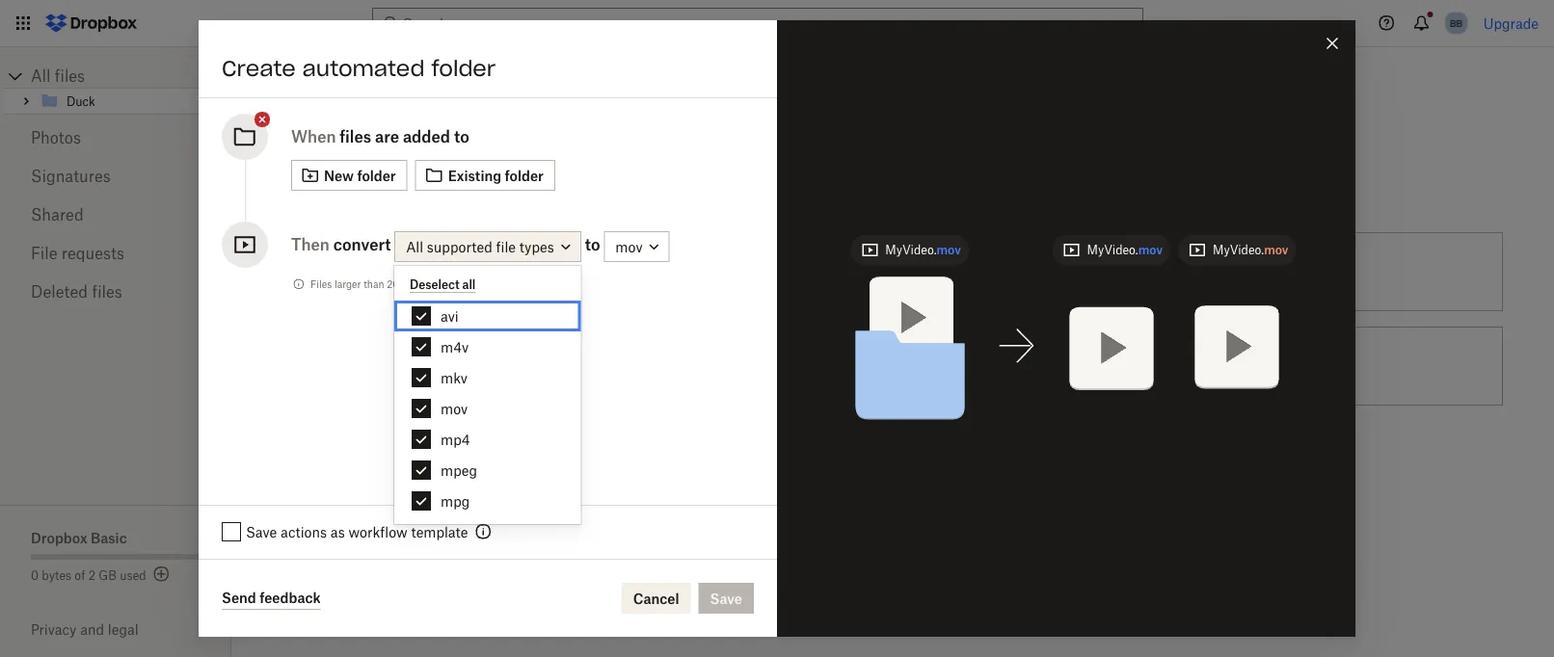 Task type: describe. For each thing, give the bounding box(es) containing it.
all files
[[31, 67, 85, 85]]

get more space image
[[150, 563, 173, 586]]

files inside "unzip files" button
[[1221, 358, 1248, 375]]

file requests link
[[31, 234, 201, 273]]

files inside "choose a file format to convert audio files to" "button"
[[587, 453, 614, 469]]

as
[[331, 524, 345, 540]]

all
[[462, 278, 476, 292]]

upgrade
[[1483, 15, 1539, 31]]

privacy
[[31, 622, 77, 638]]

mpg checkbox item
[[394, 486, 581, 517]]

renames
[[858, 264, 913, 280]]

mpeg
[[441, 462, 477, 479]]

format for videos
[[851, 358, 893, 375]]

global header element
[[0, 0, 1554, 47]]

signatures
[[31, 167, 111, 186]]

that
[[829, 264, 855, 280]]

deleted files link
[[31, 273, 201, 311]]

photos link
[[31, 119, 201, 157]]

files larger than 2048mb will not be converted
[[310, 278, 525, 290]]

files inside deleted files link
[[92, 282, 122, 301]]

than
[[364, 278, 384, 290]]

files are added to
[[340, 127, 469, 146]]

shared
[[31, 205, 84, 224]]

be
[[466, 278, 477, 290]]

will
[[430, 278, 446, 290]]

2 myvideo. from the left
[[1087, 243, 1138, 257]]

create automated folder dialog
[[199, 20, 1355, 637]]

supported
[[427, 238, 492, 255]]

all for all supported file types
[[406, 238, 423, 255]]

0 bytes of 2 gb used
[[31, 568, 146, 583]]

3 myvideo. mov from the left
[[1213, 243, 1288, 257]]

convert inside create automated folder dialog
[[333, 235, 391, 254]]

unzip
[[1180, 358, 1218, 375]]

rule
[[801, 264, 826, 280]]

files
[[310, 278, 332, 290]]

create
[[222, 55, 296, 82]]

automated
[[302, 55, 425, 82]]

all supported file types button
[[394, 231, 581, 262]]

mkv
[[441, 370, 468, 386]]

types
[[519, 238, 554, 255]]

convert for choose a file format to convert audio files to
[[497, 453, 545, 469]]

format for files
[[463, 358, 505, 375]]

m4v
[[441, 339, 469, 355]]

set a rule that renames files button
[[678, 225, 1094, 319]]

an for add
[[306, 187, 326, 206]]

dropbox
[[31, 530, 87, 546]]

2
[[88, 568, 96, 583]]

choose a file format to convert audio files to button
[[262, 414, 678, 508]]

category
[[411, 264, 466, 280]]

choose for choose a file format to convert audio files to
[[348, 453, 396, 469]]

3 myvideo. from the left
[[1213, 243, 1264, 257]]

automation
[[331, 187, 424, 206]]

choose an image format to convert files to
[[348, 358, 619, 375]]

file requests
[[31, 244, 124, 263]]

privacy and legal
[[31, 622, 138, 638]]

all files link
[[31, 65, 231, 88]]

folder
[[431, 55, 496, 82]]

choose a category to sort files by
[[348, 264, 560, 280]]

actions
[[281, 524, 327, 540]]

deleted files
[[31, 282, 122, 301]]

convert for choose an image format to convert files to
[[525, 358, 573, 375]]

2048mb
[[387, 278, 427, 290]]

choose for choose an image format to convert files to
[[348, 358, 396, 375]]

legal
[[108, 622, 138, 638]]

choose a category to sort files by button
[[262, 225, 678, 319]]

choose an image format to convert files to button
[[262, 319, 678, 414]]

shared link
[[31, 196, 201, 234]]

avi
[[441, 308, 459, 324]]

add an automation main content
[[262, 109, 1554, 658]]

mov checkbox item
[[394, 393, 581, 424]]

mov inside checkbox item
[[441, 401, 468, 417]]

save actions as workflow template
[[246, 524, 468, 540]]

deleted
[[31, 282, 88, 301]]

1 myvideo. from the left
[[885, 243, 937, 257]]

files inside set a rule that renames files button
[[917, 264, 944, 280]]

click to watch a demo video image
[[414, 67, 437, 90]]

file for choose a file format to convert videos to
[[827, 358, 847, 375]]

format for audio
[[434, 453, 477, 469]]

unzip files
[[1180, 358, 1248, 375]]

bytes
[[42, 568, 71, 583]]

add an automation
[[270, 187, 424, 206]]

0
[[31, 568, 39, 583]]

larger
[[334, 278, 361, 290]]

an for choose
[[400, 358, 416, 375]]

upgrade link
[[1483, 15, 1539, 31]]

dropbox basic
[[31, 530, 127, 546]]

convert
[[1180, 264, 1231, 280]]

save
[[246, 524, 277, 540]]

workflow
[[349, 524, 407, 540]]

added
[[403, 127, 450, 146]]

1 myvideo. mov from the left
[[885, 243, 961, 257]]

deselect all button
[[410, 278, 476, 293]]

are
[[375, 127, 399, 146]]

to inside "button"
[[1265, 264, 1278, 280]]



Task type: locate. For each thing, give the bounding box(es) containing it.
set
[[764, 264, 786, 280]]

file inside popup button
[[496, 238, 516, 255]]

choose right files
[[348, 264, 396, 280]]

2 horizontal spatial myvideo. mov
[[1213, 243, 1288, 257]]

a
[[400, 264, 407, 280], [790, 264, 797, 280], [816, 358, 824, 375], [400, 453, 407, 469]]

mpeg checkbox item
[[394, 455, 581, 486]]

pdfs
[[1281, 264, 1315, 280]]

files inside create automated folder dialog
[[340, 127, 371, 146]]

an
[[306, 187, 326, 206], [400, 358, 416, 375]]

choose a file format to convert videos to button
[[678, 319, 1094, 414]]

0 vertical spatial an
[[306, 187, 326, 206]]

a right set
[[790, 264, 797, 280]]

requests
[[62, 244, 124, 263]]

a inside "button"
[[400, 453, 407, 469]]

to
[[454, 127, 469, 146], [585, 235, 600, 254], [470, 264, 483, 280], [1265, 264, 1278, 280], [509, 358, 521, 375], [607, 358, 619, 375], [897, 358, 909, 375], [1009, 358, 1022, 375], [481, 453, 493, 469], [617, 453, 630, 469]]

0 vertical spatial file
[[496, 238, 516, 255]]

file for choose a file format to convert audio files to
[[411, 453, 431, 469]]

automations
[[270, 63, 410, 90]]

convert files to pdfs
[[1180, 264, 1315, 280]]

file inside "button"
[[411, 453, 431, 469]]

0 horizontal spatial myvideo. mov
[[885, 243, 961, 257]]

of
[[75, 568, 85, 583]]

myvideo.
[[885, 243, 937, 257], [1087, 243, 1138, 257], [1213, 243, 1264, 257]]

privacy and legal link
[[31, 622, 231, 638]]

choose a file format to convert videos to
[[764, 358, 1022, 375]]

a down rule
[[816, 358, 824, 375]]

deselect all
[[410, 278, 476, 292]]

choose left image
[[348, 358, 396, 375]]

convert left audio
[[497, 453, 545, 469]]

all up category
[[406, 238, 423, 255]]

unzip files button
[[1094, 319, 1511, 414]]

choose for choose a file format to convert videos to
[[764, 358, 812, 375]]

files
[[55, 67, 85, 85], [340, 127, 371, 146], [515, 264, 541, 280], [917, 264, 944, 280], [1235, 264, 1261, 280], [92, 282, 122, 301], [576, 358, 603, 375], [1221, 358, 1248, 375], [587, 453, 614, 469]]

mp4 checkbox item
[[394, 424, 581, 455]]

m4v checkbox item
[[394, 332, 581, 362]]

audio
[[548, 453, 584, 469]]

converted
[[480, 278, 525, 290]]

convert left videos at bottom
[[913, 358, 961, 375]]

by
[[545, 264, 560, 280]]

convert inside "button"
[[497, 453, 545, 469]]

file
[[496, 238, 516, 255], [827, 358, 847, 375], [411, 453, 431, 469]]

convert for choose a file format to convert videos to
[[913, 358, 961, 375]]

template
[[411, 524, 468, 540]]

photos
[[31, 128, 81, 147]]

1 vertical spatial all
[[406, 238, 423, 255]]

a for choose a file format to convert videos to
[[816, 358, 824, 375]]

0 vertical spatial all
[[31, 67, 51, 85]]

convert files to pdfs button
[[1094, 225, 1511, 319]]

1 horizontal spatial myvideo. mov
[[1087, 243, 1163, 257]]

0 horizontal spatial file
[[411, 453, 431, 469]]

1 horizontal spatial file
[[496, 238, 516, 255]]

set a rule that renames files
[[764, 264, 944, 280]]

a right than
[[400, 264, 407, 280]]

files inside convert files to pdfs "button"
[[1235, 264, 1261, 280]]

all files tree
[[3, 65, 231, 115]]

a for set a rule that renames files
[[790, 264, 797, 280]]

1 horizontal spatial all
[[406, 238, 423, 255]]

an inside button
[[400, 358, 416, 375]]

then
[[291, 235, 330, 254]]

file inside button
[[827, 358, 847, 375]]

2 vertical spatial file
[[411, 453, 431, 469]]

choose down set
[[764, 358, 812, 375]]

1 vertical spatial an
[[400, 358, 416, 375]]

videos
[[964, 358, 1005, 375]]

mpg
[[441, 493, 470, 510]]

2 horizontal spatial file
[[827, 358, 847, 375]]

choose inside "button"
[[348, 453, 396, 469]]

all inside popup button
[[406, 238, 423, 255]]

convert up than
[[333, 235, 391, 254]]

0 horizontal spatial an
[[306, 187, 326, 206]]

signatures link
[[31, 157, 201, 196]]

convert
[[333, 235, 391, 254], [525, 358, 573, 375], [913, 358, 961, 375], [497, 453, 545, 469]]

avi checkbox item
[[394, 301, 581, 332]]

dropbox logo - go to the homepage image
[[39, 8, 144, 39]]

deselect
[[410, 278, 459, 292]]

1 vertical spatial file
[[827, 358, 847, 375]]

format inside choose an image format to convert files to button
[[463, 358, 505, 375]]

all for all files
[[31, 67, 51, 85]]

gb
[[99, 568, 117, 583]]

mov
[[937, 243, 961, 257], [1138, 243, 1163, 257], [1264, 243, 1288, 257], [441, 401, 468, 417]]

files inside choose an image format to convert files to button
[[576, 358, 603, 375]]

file left mpeg
[[411, 453, 431, 469]]

0 horizontal spatial myvideo.
[[885, 243, 937, 257]]

not
[[449, 278, 464, 290]]

2 myvideo. mov from the left
[[1087, 243, 1163, 257]]

when
[[291, 127, 336, 146]]

files inside all files link
[[55, 67, 85, 85]]

an right add
[[306, 187, 326, 206]]

format inside choose a file format to convert videos to button
[[851, 358, 893, 375]]

1 horizontal spatial myvideo.
[[1087, 243, 1138, 257]]

file for all supported file types
[[496, 238, 516, 255]]

image
[[419, 358, 459, 375]]

choose up the workflow
[[348, 453, 396, 469]]

sort
[[486, 264, 511, 280]]

mp4
[[441, 431, 470, 448]]

a for choose a file format to convert audio files to
[[400, 453, 407, 469]]

all inside tree
[[31, 67, 51, 85]]

file
[[31, 244, 57, 263]]

a for choose a category to sort files by
[[400, 264, 407, 280]]

an left image
[[400, 358, 416, 375]]

1 horizontal spatial an
[[400, 358, 416, 375]]

used
[[120, 568, 146, 583]]

basic
[[91, 530, 127, 546]]

file up sort
[[496, 238, 516, 255]]

choose for choose a category to sort files by
[[348, 264, 396, 280]]

files inside choose a category to sort files by button
[[515, 264, 541, 280]]

create automated folder
[[222, 55, 496, 82]]

2 horizontal spatial myvideo.
[[1213, 243, 1264, 257]]

a left mpeg
[[400, 453, 407, 469]]

choose a file format to convert audio files to
[[348, 453, 630, 469]]

all
[[31, 67, 51, 85], [406, 238, 423, 255]]

all supported file types
[[406, 238, 554, 255]]

0 horizontal spatial all
[[31, 67, 51, 85]]

all up photos
[[31, 67, 51, 85]]

convert up mov checkbox item
[[525, 358, 573, 375]]

file down 'that'
[[827, 358, 847, 375]]

and
[[80, 622, 104, 638]]

choose
[[348, 264, 396, 280], [348, 358, 396, 375], [764, 358, 812, 375], [348, 453, 396, 469]]

mkv checkbox item
[[394, 362, 581, 393]]

add
[[270, 187, 301, 206]]

myvideo. mov
[[885, 243, 961, 257], [1087, 243, 1163, 257], [1213, 243, 1288, 257]]

format inside "choose a file format to convert audio files to" "button"
[[434, 453, 477, 469]]



Task type: vqa. For each thing, say whether or not it's contained in the screenshot.
larger
yes



